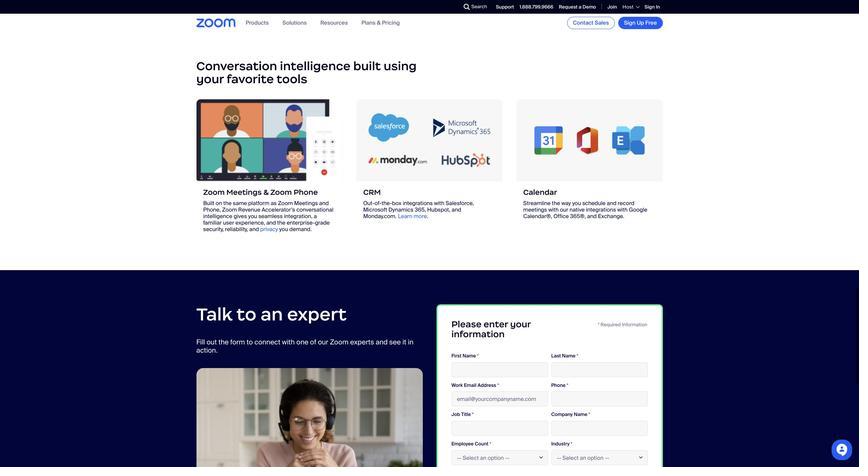 Task type: describe. For each thing, give the bounding box(es) containing it.
same
[[233, 200, 247, 207]]

zoom up as
[[270, 188, 292, 197]]

our inside fill out the form to connect with one of our zoom experts and see it in action.
[[318, 338, 328, 347]]

sales
[[595, 19, 609, 26]]

products button
[[246, 19, 269, 27]]

work
[[452, 383, 463, 389]]

solutions button
[[282, 19, 307, 27]]

employee count *
[[452, 441, 491, 448]]

zoom inside built on the same platform as zoom meetings and phone,
[[278, 200, 293, 207]]

fill out the form to connect with one of our zoom experts and see it in action.
[[196, 338, 414, 355]]

* right count
[[490, 441, 491, 448]]

last name *
[[551, 353, 578, 359]]

plans
[[362, 19, 376, 27]]

name for company
[[574, 412, 587, 418]]

pricing
[[382, 19, 400, 27]]

of
[[310, 338, 316, 347]]

the-
[[382, 200, 392, 207]]

action.
[[196, 346, 218, 355]]

support
[[496, 4, 514, 10]]

to inside fill out the form to connect with one of our zoom experts and see it in action.
[[247, 338, 253, 347]]

sign for sign up free
[[624, 19, 636, 26]]

experience,
[[235, 220, 265, 227]]

industry *
[[551, 441, 572, 448]]

zoom up on
[[203, 188, 225, 197]]

dynamics
[[389, 207, 413, 214]]

demand.
[[289, 226, 312, 233]]

out-
[[363, 200, 375, 207]]

your inside the please enter your information
[[510, 319, 531, 330]]

with inside fill out the form to connect with one of our zoom experts and see it in action.
[[282, 338, 295, 347]]

hubspot,
[[427, 207, 450, 214]]

and down accelerator's at the top left of page
[[266, 220, 276, 227]]

you inside calendar streamline the way you schedule and record meetings with our native integrations with google calendar®, office 365®, and exchange.
[[572, 200, 581, 207]]

email
[[464, 383, 476, 389]]

1 horizontal spatial a
[[579, 4, 582, 10]]

monday.com.
[[363, 213, 397, 220]]

an
[[261, 304, 283, 326]]

built on the same platform as zoom meetings and phone,
[[203, 200, 329, 214]]

demo
[[583, 4, 596, 10]]

support link
[[496, 4, 514, 10]]

meetings inside built on the same platform as zoom meetings and phone,
[[294, 200, 318, 207]]

company name *
[[551, 412, 590, 418]]

enter
[[484, 319, 508, 330]]

please enter your information
[[452, 319, 531, 340]]

title
[[461, 412, 471, 418]]

of-
[[375, 200, 382, 207]]

request a demo
[[559, 4, 596, 10]]

365,
[[415, 207, 426, 214]]

grade
[[315, 220, 330, 227]]

privacy you demand.
[[260, 226, 312, 233]]

your inside the conversation intelligence built using your favorite tools
[[196, 72, 224, 87]]

the for calendar
[[552, 200, 560, 207]]

reliability,
[[225, 226, 248, 233]]

see
[[389, 338, 401, 347]]

integrations inside calendar streamline the way you schedule and record meetings with our native integrations with google calendar®, office 365®, and exchange.
[[586, 207, 616, 214]]

microsoft
[[363, 207, 387, 214]]

0 vertical spatial meetings
[[226, 188, 262, 197]]

name for first
[[463, 353, 476, 359]]

integration,
[[284, 213, 313, 220]]

security,
[[203, 226, 224, 233]]

native
[[570, 207, 585, 214]]

request a demo link
[[559, 4, 596, 10]]

* required information
[[598, 322, 647, 328]]

streamline
[[523, 200, 551, 207]]

conversational
[[296, 207, 333, 214]]

* right the company on the right of page
[[589, 412, 590, 418]]

learn more .
[[398, 213, 428, 220]]

count
[[475, 441, 488, 448]]

revenue
[[238, 207, 260, 214]]

* left "required"
[[598, 322, 600, 328]]

zoom up user
[[222, 207, 237, 214]]

schedule
[[582, 200, 606, 207]]

job title *
[[452, 412, 474, 418]]

sign in
[[645, 4, 660, 10]]

.
[[427, 213, 428, 220]]

plans & pricing
[[362, 19, 400, 27]]

seamless
[[258, 213, 283, 220]]

and left privacy
[[249, 226, 259, 233]]

integrations inside out-of-the-box integrations with salesforce, microsoft dynamics 365, hubspot, and monday.com.
[[403, 200, 433, 207]]

phone *
[[551, 383, 568, 389]]

contact sales
[[573, 19, 609, 26]]

join
[[607, 4, 617, 10]]

employee
[[452, 441, 474, 448]]

a inside conversational intelligence gives you seamless integration, a familiar user experience, and the enterprise-grade security, reliability, and
[[314, 213, 317, 220]]

sign up free
[[624, 19, 657, 26]]

name for last
[[562, 353, 576, 359]]

0 vertical spatial to
[[236, 304, 256, 326]]

expert
[[287, 304, 347, 326]]

conversation intelligence built using your favorite tools
[[196, 58, 417, 87]]

resources button
[[320, 19, 348, 27]]

out-of-the-box integrations with salesforce, microsoft dynamics 365, hubspot, and monday.com.
[[363, 200, 474, 220]]

google
[[629, 207, 647, 214]]

host
[[623, 4, 634, 10]]

information
[[622, 322, 647, 328]]

zoom meetings & zoom phone
[[203, 188, 318, 197]]

familiar
[[203, 220, 222, 227]]

with left google
[[617, 207, 628, 214]]

up
[[637, 19, 644, 26]]

box
[[392, 200, 401, 207]]

crm
[[363, 188, 381, 197]]

talk to an expert
[[196, 304, 347, 326]]

none text field inside please enter your information element
[[551, 363, 648, 378]]

sign for sign in
[[645, 4, 655, 10]]

0 horizontal spatial &
[[263, 188, 269, 197]]



Task type: locate. For each thing, give the bounding box(es) containing it.
0 horizontal spatial phone
[[294, 188, 318, 197]]

please
[[452, 319, 482, 330]]

you right privacy
[[279, 226, 288, 233]]

company logos image for crm
[[356, 100, 503, 182]]

meetings
[[226, 188, 262, 197], [294, 200, 318, 207]]

* right 'title'
[[472, 412, 474, 418]]

intelligence for built
[[280, 58, 351, 74]]

1 vertical spatial meetings
[[294, 200, 318, 207]]

request
[[559, 4, 578, 10]]

0 vertical spatial your
[[196, 72, 224, 87]]

to left an
[[236, 304, 256, 326]]

0 vertical spatial phone
[[294, 188, 318, 197]]

* down last name * at the bottom right of page
[[567, 383, 568, 389]]

learn more link
[[398, 213, 427, 220]]

and up grade on the top left of the page
[[319, 200, 329, 207]]

you right the gives
[[248, 213, 257, 220]]

integrations right the native
[[586, 207, 616, 214]]

None text field
[[452, 363, 548, 378], [551, 392, 648, 407], [452, 422, 548, 437], [551, 422, 648, 437], [452, 363, 548, 378], [551, 392, 648, 407], [452, 422, 548, 437], [551, 422, 648, 437]]

solutions
[[282, 19, 307, 27]]

experts
[[350, 338, 374, 347]]

and left see
[[376, 338, 388, 347]]

industry
[[551, 441, 570, 448]]

intelligence inside conversational intelligence gives you seamless integration, a familiar user experience, and the enterprise-grade security, reliability, and
[[203, 213, 232, 220]]

*
[[598, 322, 600, 328], [477, 353, 479, 359], [577, 353, 578, 359], [497, 383, 499, 389], [567, 383, 568, 389], [472, 412, 474, 418], [589, 412, 590, 418], [490, 441, 491, 448], [571, 441, 572, 448]]

0 horizontal spatial company logos image
[[356, 100, 503, 182]]

with
[[434, 200, 444, 207], [548, 207, 559, 214], [617, 207, 628, 214], [282, 338, 295, 347]]

the for built
[[223, 200, 232, 207]]

intelligence inside the conversation intelligence built using your favorite tools
[[280, 58, 351, 74]]

gives
[[234, 213, 247, 220]]

favorite
[[227, 72, 274, 87]]

it
[[403, 338, 406, 347]]

phone inside please enter your information element
[[551, 383, 566, 389]]

name right first
[[463, 353, 476, 359]]

phone,
[[203, 207, 221, 214]]

1.888.799.9666
[[520, 4, 553, 10]]

form
[[230, 338, 245, 347]]

out
[[207, 338, 217, 347]]

2 vertical spatial you
[[279, 226, 288, 233]]

0 horizontal spatial integrations
[[403, 200, 433, 207]]

0 horizontal spatial sign
[[624, 19, 636, 26]]

name right the company on the right of page
[[574, 412, 587, 418]]

calendar streamline the way you schedule and record meetings with our native integrations with google calendar®, office 365®, and exchange.
[[523, 188, 647, 220]]

our right of
[[318, 338, 328, 347]]

and up exchange.
[[607, 200, 616, 207]]

in
[[656, 4, 660, 10]]

first name *
[[452, 353, 479, 359]]

search image
[[464, 4, 470, 10], [464, 4, 470, 10]]

0 vertical spatial you
[[572, 200, 581, 207]]

way
[[561, 200, 571, 207]]

record
[[618, 200, 634, 207]]

company logos image for calendar
[[516, 100, 663, 182]]

0 vertical spatial sign
[[645, 4, 655, 10]]

the down accelerator's at the top left of page
[[277, 220, 285, 227]]

0 vertical spatial a
[[579, 4, 582, 10]]

& right plans
[[377, 19, 381, 27]]

a right integration,
[[314, 213, 317, 220]]

fill
[[196, 338, 205, 347]]

join link
[[607, 4, 617, 10]]

1 horizontal spatial our
[[560, 207, 568, 214]]

2 horizontal spatial you
[[572, 200, 581, 207]]

built
[[203, 200, 214, 207]]

1 vertical spatial sign
[[624, 19, 636, 26]]

conversation
[[196, 58, 277, 74]]

1 horizontal spatial intelligence
[[280, 58, 351, 74]]

zoom left experts
[[330, 338, 349, 347]]

1 vertical spatial intelligence
[[203, 213, 232, 220]]

tools
[[277, 72, 307, 87]]

our
[[560, 207, 568, 214], [318, 338, 328, 347]]

* right industry
[[571, 441, 572, 448]]

first
[[452, 353, 461, 359]]

the inside conversational intelligence gives you seamless integration, a familiar user experience, and the enterprise-grade security, reliability, and
[[277, 220, 285, 227]]

0 horizontal spatial our
[[318, 338, 328, 347]]

0 vertical spatial &
[[377, 19, 381, 27]]

the left way
[[552, 200, 560, 207]]

plans & pricing link
[[362, 19, 400, 27]]

privacy link
[[260, 226, 278, 233]]

meetings up integration,
[[294, 200, 318, 207]]

meetings
[[523, 207, 547, 214]]

with inside out-of-the-box integrations with salesforce, microsoft dynamics 365, hubspot, and monday.com.
[[434, 200, 444, 207]]

the right 'out' on the left
[[218, 338, 229, 347]]

you inside conversational intelligence gives you seamless integration, a familiar user experience, and the enterprise-grade security, reliability, and
[[248, 213, 257, 220]]

with left one
[[282, 338, 295, 347]]

sign left the in
[[645, 4, 655, 10]]

one
[[296, 338, 308, 347]]

accelerator's
[[262, 207, 295, 214]]

to
[[236, 304, 256, 326], [247, 338, 253, 347]]

1 vertical spatial &
[[263, 188, 269, 197]]

enterprise-
[[287, 220, 315, 227]]

zoom right as
[[278, 200, 293, 207]]

email@yourcompanyname.com text field
[[452, 392, 548, 407]]

1 horizontal spatial company logos image
[[516, 100, 663, 182]]

our inside calendar streamline the way you schedule and record meetings with our native integrations with google calendar®, office 365®, and exchange.
[[560, 207, 568, 214]]

on
[[216, 200, 222, 207]]

1 vertical spatial your
[[510, 319, 531, 330]]

None search field
[[438, 1, 465, 12]]

meetings up the same
[[226, 188, 262, 197]]

integrations up more
[[403, 200, 433, 207]]

our left the native
[[560, 207, 568, 214]]

1 vertical spatial you
[[248, 213, 257, 220]]

connect
[[254, 338, 280, 347]]

sign in link
[[645, 4, 660, 10]]

learn
[[398, 213, 412, 220]]

customer service agent image
[[196, 369, 423, 468]]

and right hubspot, on the top of page
[[452, 207, 461, 214]]

phone down last
[[551, 383, 566, 389]]

1 horizontal spatial sign
[[645, 4, 655, 10]]

0 vertical spatial our
[[560, 207, 568, 214]]

job
[[452, 412, 460, 418]]

0 horizontal spatial your
[[196, 72, 224, 87]]

1 vertical spatial to
[[247, 338, 253, 347]]

1 horizontal spatial you
[[279, 226, 288, 233]]

the for fill
[[218, 338, 229, 347]]

more
[[414, 213, 427, 220]]

cartoon people using zoom image
[[196, 100, 343, 182]]

required
[[601, 322, 621, 328]]

0 horizontal spatial intelligence
[[203, 213, 232, 220]]

to right form
[[247, 338, 253, 347]]

1 horizontal spatial integrations
[[586, 207, 616, 214]]

0 horizontal spatial meetings
[[226, 188, 262, 197]]

phone up conversational
[[294, 188, 318, 197]]

intelligence
[[280, 58, 351, 74], [203, 213, 232, 220]]

* right address
[[497, 383, 499, 389]]

1 vertical spatial phone
[[551, 383, 566, 389]]

calendar®,
[[523, 213, 552, 220]]

in
[[408, 338, 414, 347]]

work email address *
[[452, 383, 499, 389]]

zoom inside fill out the form to connect with one of our zoom experts and see it in action.
[[330, 338, 349, 347]]

exchange.
[[598, 213, 624, 220]]

&
[[377, 19, 381, 27], [263, 188, 269, 197]]

1 horizontal spatial &
[[377, 19, 381, 27]]

1 vertical spatial a
[[314, 213, 317, 220]]

host button
[[623, 4, 639, 10]]

a left demo
[[579, 4, 582, 10]]

last
[[551, 353, 561, 359]]

the inside calendar streamline the way you schedule and record meetings with our native integrations with google calendar®, office 365®, and exchange.
[[552, 200, 560, 207]]

1 horizontal spatial meetings
[[294, 200, 318, 207]]

1 vertical spatial our
[[318, 338, 328, 347]]

2 company logos image from the left
[[516, 100, 663, 182]]

the inside fill out the form to connect with one of our zoom experts and see it in action.
[[218, 338, 229, 347]]

built
[[353, 58, 381, 74]]

with right "365,"
[[434, 200, 444, 207]]

you right way
[[572, 200, 581, 207]]

and inside out-of-the-box integrations with salesforce, microsoft dynamics 365, hubspot, and monday.com.
[[452, 207, 461, 214]]

the
[[223, 200, 232, 207], [552, 200, 560, 207], [277, 220, 285, 227], [218, 338, 229, 347]]

and down schedule
[[587, 213, 597, 220]]

name right last
[[562, 353, 576, 359]]

and inside fill out the form to connect with one of our zoom experts and see it in action.
[[376, 338, 388, 347]]

address
[[478, 383, 496, 389]]

0 horizontal spatial a
[[314, 213, 317, 220]]

1 horizontal spatial phone
[[551, 383, 566, 389]]

* right last
[[577, 353, 578, 359]]

integrations
[[403, 200, 433, 207], [586, 207, 616, 214]]

and inside built on the same platform as zoom meetings and phone,
[[319, 200, 329, 207]]

1 company logos image from the left
[[356, 100, 503, 182]]

1 horizontal spatial your
[[510, 319, 531, 330]]

company logos image
[[356, 100, 503, 182], [516, 100, 663, 182]]

user
[[223, 220, 234, 227]]

with left way
[[548, 207, 559, 214]]

0 horizontal spatial you
[[248, 213, 257, 220]]

the inside built on the same platform as zoom meetings and phone,
[[223, 200, 232, 207]]

0 vertical spatial intelligence
[[280, 58, 351, 74]]

name
[[463, 353, 476, 359], [562, 353, 576, 359], [574, 412, 587, 418]]

office
[[553, 213, 569, 220]]

None text field
[[551, 363, 648, 378]]

privacy
[[260, 226, 278, 233]]

please enter your information element
[[436, 305, 663, 468]]

intelligence for gives
[[203, 213, 232, 220]]

the right on
[[223, 200, 232, 207]]

zoom
[[203, 188, 225, 197], [270, 188, 292, 197], [278, 200, 293, 207], [222, 207, 237, 214], [330, 338, 349, 347]]

zoom logo image
[[196, 19, 235, 27]]

* right first
[[477, 353, 479, 359]]

sign left up
[[624, 19, 636, 26]]

phone
[[294, 188, 318, 197], [551, 383, 566, 389]]

& up platform
[[263, 188, 269, 197]]



Task type: vqa. For each thing, say whether or not it's contained in the screenshot.


